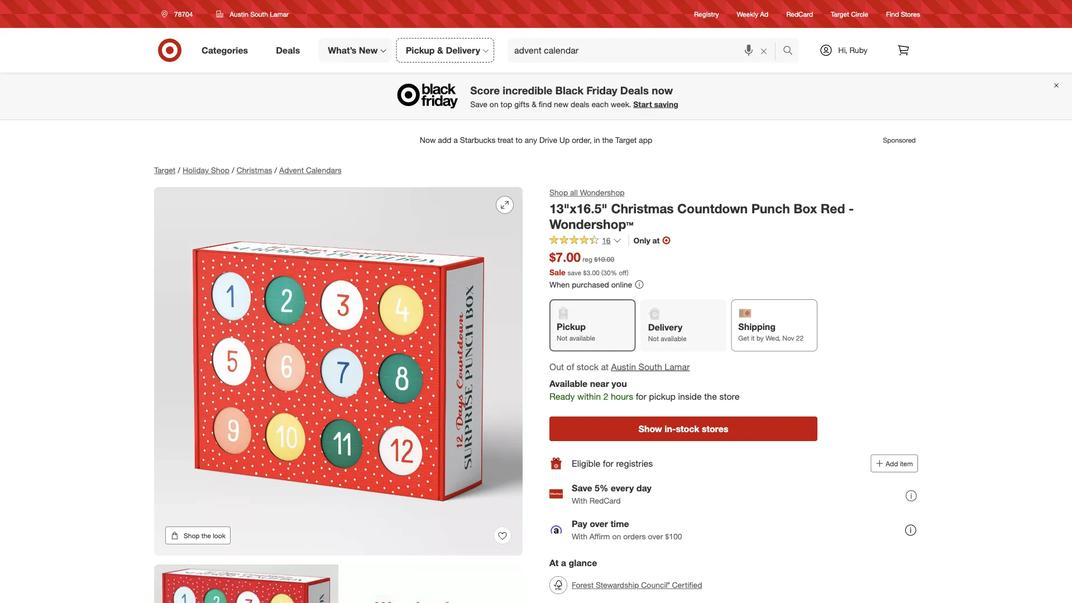 Task type: locate. For each thing, give the bounding box(es) containing it.
deals down austin south lamar at the top left of page
[[276, 45, 300, 56]]

pickup up of
[[557, 321, 586, 332]]

1 vertical spatial delivery
[[648, 322, 683, 333]]

0 vertical spatial &
[[437, 45, 444, 56]]

0 horizontal spatial /
[[178, 165, 180, 175]]

with inside pay over time with affirm on orders over $100
[[572, 531, 588, 541]]

1 horizontal spatial the
[[705, 391, 717, 402]]

pickup for &
[[406, 45, 435, 56]]

shop
[[211, 165, 230, 175], [550, 188, 568, 197], [184, 532, 200, 540]]

pickup not available
[[557, 321, 596, 343]]

stock right of
[[577, 361, 599, 372]]

available up of
[[570, 334, 596, 343]]

at right only
[[653, 235, 660, 245]]

the left look
[[202, 532, 211, 540]]

1 vertical spatial the
[[202, 532, 211, 540]]

target left 'circle'
[[831, 10, 850, 18]]

1 horizontal spatial delivery
[[648, 322, 683, 333]]

save inside the save 5% every day with redcard
[[572, 483, 592, 494]]

hi,
[[839, 45, 848, 55]]

0 vertical spatial over
[[590, 519, 608, 530]]

0 horizontal spatial stock
[[577, 361, 599, 372]]

0 horizontal spatial austin
[[230, 10, 248, 18]]

shop the look
[[184, 532, 226, 540]]

south up available near you ready within 2 hours for pickup inside the store
[[639, 361, 662, 372]]

0 horizontal spatial shop
[[184, 532, 200, 540]]

0 vertical spatial pickup
[[406, 45, 435, 56]]

available for pickup
[[570, 334, 596, 343]]

1 with from the top
[[572, 496, 588, 506]]

red
[[821, 201, 845, 216]]

0 horizontal spatial save
[[470, 99, 488, 109]]

delivery not available
[[648, 322, 687, 343]]

with down pay
[[572, 531, 588, 541]]

1 horizontal spatial christmas
[[611, 201, 674, 216]]

available up austin south lamar button
[[661, 335, 687, 343]]

/ right the 'target' link
[[178, 165, 180, 175]]

0 vertical spatial for
[[636, 391, 647, 402]]

0 vertical spatial at
[[653, 235, 660, 245]]

not up out
[[557, 334, 568, 343]]

13&#34;x16.5&#34; christmas countdown punch box red - wondershop&#8482;, 1 of 5 image
[[154, 187, 523, 556]]

0 vertical spatial stock
[[577, 361, 599, 372]]

council®
[[641, 580, 670, 590]]

0 vertical spatial austin
[[230, 10, 248, 18]]

/ left advent on the top of the page
[[274, 165, 277, 175]]

0 horizontal spatial for
[[603, 458, 614, 469]]

1 vertical spatial &
[[532, 99, 537, 109]]

orders
[[623, 531, 646, 541]]

advertisement region
[[145, 127, 927, 154]]

lamar up deals link
[[270, 10, 289, 18]]

1 horizontal spatial redcard
[[787, 10, 813, 18]]

1 vertical spatial pickup
[[557, 321, 586, 332]]

1 vertical spatial christmas
[[611, 201, 674, 216]]

available inside delivery not available
[[661, 335, 687, 343]]

target / holiday shop / christmas / advent calendars
[[154, 165, 342, 175]]

pay over time with affirm on orders over $100
[[572, 519, 682, 541]]

only
[[634, 235, 651, 245]]

0 horizontal spatial not
[[557, 334, 568, 343]]

find
[[539, 99, 552, 109]]

austin up you
[[611, 361, 636, 372]]

a
[[561, 557, 566, 568]]

austin up the categories 'link'
[[230, 10, 248, 18]]

holiday shop link
[[183, 165, 230, 175]]

lamar inside dropdown button
[[270, 10, 289, 18]]

available for delivery
[[661, 335, 687, 343]]

christmas up only
[[611, 201, 674, 216]]

/ left 'christmas' link
[[232, 165, 234, 175]]

1 vertical spatial at
[[601, 361, 609, 372]]

redcard inside the save 5% every day with redcard
[[590, 496, 621, 506]]

pickup inside the pickup & delivery link
[[406, 45, 435, 56]]

1 vertical spatial shop
[[550, 188, 568, 197]]

forest stewardship council® certified button
[[550, 573, 703, 598]]

on inside pay over time with affirm on orders over $100
[[612, 531, 621, 541]]

shop all wondershop 13"x16.5" christmas countdown punch box red - wondershop™
[[550, 188, 854, 232]]

on inside score incredible black friday deals now save on top gifts & find new deals each week. start saving
[[490, 99, 499, 109]]

with up pay
[[572, 496, 588, 506]]

top
[[501, 99, 512, 109]]

1 horizontal spatial available
[[661, 335, 687, 343]]

with
[[572, 496, 588, 506], [572, 531, 588, 541]]

1 horizontal spatial on
[[612, 531, 621, 541]]

0 horizontal spatial south
[[250, 10, 268, 18]]

with inside the save 5% every day with redcard
[[572, 496, 588, 506]]

save down score on the left top of page
[[470, 99, 488, 109]]

deals link
[[267, 38, 314, 63]]

over up the affirm
[[590, 519, 608, 530]]

0 horizontal spatial the
[[202, 532, 211, 540]]

score incredible black friday deals now save on top gifts & find new deals each week. start saving
[[470, 84, 679, 109]]

christmas inside shop all wondershop 13"x16.5" christmas countdown punch box red - wondershop™
[[611, 201, 674, 216]]

0 horizontal spatial on
[[490, 99, 499, 109]]

1 vertical spatial redcard
[[590, 496, 621, 506]]

deals up start
[[621, 84, 649, 97]]

shop inside shop all wondershop 13"x16.5" christmas countdown punch box red - wondershop™
[[550, 188, 568, 197]]

1 vertical spatial deals
[[621, 84, 649, 97]]

1 horizontal spatial target
[[831, 10, 850, 18]]

2 horizontal spatial shop
[[550, 188, 568, 197]]

1 horizontal spatial &
[[532, 99, 537, 109]]

&
[[437, 45, 444, 56], [532, 99, 537, 109]]

wed,
[[766, 334, 781, 343]]

1 horizontal spatial shop
[[211, 165, 230, 175]]

deals inside score incredible black friday deals now save on top gifts & find new deals each week. start saving
[[621, 84, 649, 97]]

0 horizontal spatial lamar
[[270, 10, 289, 18]]

2 / from the left
[[232, 165, 234, 175]]

0 vertical spatial save
[[470, 99, 488, 109]]

glance
[[569, 557, 597, 568]]

0 horizontal spatial available
[[570, 334, 596, 343]]

hi, ruby
[[839, 45, 868, 55]]

wondershop™
[[550, 217, 634, 232]]

1 vertical spatial for
[[603, 458, 614, 469]]

2
[[604, 391, 609, 402]]

)
[[627, 268, 629, 277]]

austin south lamar button
[[611, 360, 690, 373]]

save 5% every day with redcard
[[572, 483, 652, 506]]

0 vertical spatial redcard
[[787, 10, 813, 18]]

the left store
[[705, 391, 717, 402]]

score
[[470, 84, 500, 97]]

austin south lamar button
[[209, 4, 296, 24]]

1 vertical spatial south
[[639, 361, 662, 372]]

stock for of
[[577, 361, 599, 372]]

0 vertical spatial christmas
[[237, 165, 272, 175]]

1 horizontal spatial pickup
[[557, 321, 586, 332]]

1 horizontal spatial lamar
[[665, 361, 690, 372]]

each
[[592, 99, 609, 109]]

0 vertical spatial with
[[572, 496, 588, 506]]

stock left stores
[[676, 423, 700, 434]]

by
[[757, 334, 764, 343]]

redcard right ad
[[787, 10, 813, 18]]

christmas left advent on the top of the page
[[237, 165, 272, 175]]

target left holiday
[[154, 165, 176, 175]]

5%
[[595, 483, 609, 494]]

eligible for registries
[[572, 458, 653, 469]]

0 horizontal spatial redcard
[[590, 496, 621, 506]]

0 horizontal spatial target
[[154, 165, 176, 175]]

pickup inside pickup not available
[[557, 321, 586, 332]]

circle
[[851, 10, 869, 18]]

0 horizontal spatial christmas
[[237, 165, 272, 175]]

weekly
[[737, 10, 759, 18]]

for right eligible
[[603, 458, 614, 469]]

delivery
[[446, 45, 480, 56], [648, 322, 683, 333]]

eligible
[[572, 458, 601, 469]]

stores
[[901, 10, 921, 18]]

austin inside dropdown button
[[230, 10, 248, 18]]

forest stewardship council® certified
[[572, 580, 703, 590]]

target for target / holiday shop / christmas / advent calendars
[[154, 165, 176, 175]]

delivery inside delivery not available
[[648, 322, 683, 333]]

0 horizontal spatial at
[[601, 361, 609, 372]]

over left $100
[[648, 531, 663, 541]]

1 vertical spatial over
[[648, 531, 663, 541]]

ready
[[550, 391, 575, 402]]

holiday
[[183, 165, 209, 175]]

shop right holiday
[[211, 165, 230, 175]]

stock inside button
[[676, 423, 700, 434]]

0 horizontal spatial deals
[[276, 45, 300, 56]]

0 horizontal spatial pickup
[[406, 45, 435, 56]]

delivery up score on the left top of page
[[446, 45, 480, 56]]

2 with from the top
[[572, 531, 588, 541]]

not inside pickup not available
[[557, 334, 568, 343]]

shop left all
[[550, 188, 568, 197]]

the inside available near you ready within 2 hours for pickup inside the store
[[705, 391, 717, 402]]

nov
[[783, 334, 795, 343]]

$7.00
[[550, 249, 581, 265]]

delivery up austin south lamar button
[[648, 322, 683, 333]]

pickup
[[406, 45, 435, 56], [557, 321, 586, 332]]

1 horizontal spatial for
[[636, 391, 647, 402]]

certified
[[672, 580, 703, 590]]

at up near
[[601, 361, 609, 372]]

1 horizontal spatial save
[[572, 483, 592, 494]]

1 vertical spatial stock
[[676, 423, 700, 434]]

advent
[[279, 165, 304, 175]]

0 vertical spatial delivery
[[446, 45, 480, 56]]

30
[[603, 268, 611, 277]]

1 horizontal spatial not
[[648, 335, 659, 343]]

1 horizontal spatial stock
[[676, 423, 700, 434]]

off
[[619, 268, 627, 277]]

on left top at left top
[[490, 99, 499, 109]]

0 vertical spatial on
[[490, 99, 499, 109]]

& inside score incredible black friday deals now save on top gifts & find new deals each week. start saving
[[532, 99, 537, 109]]

2 vertical spatial shop
[[184, 532, 200, 540]]

available inside pickup not available
[[570, 334, 596, 343]]

1 vertical spatial with
[[572, 531, 588, 541]]

for right hours
[[636, 391, 647, 402]]

%
[[611, 268, 617, 277]]

shop inside shop the look link
[[184, 532, 200, 540]]

1 vertical spatial target
[[154, 165, 176, 175]]

0 horizontal spatial over
[[590, 519, 608, 530]]

1 vertical spatial lamar
[[665, 361, 690, 372]]

within
[[578, 391, 601, 402]]

0 vertical spatial target
[[831, 10, 850, 18]]

1 vertical spatial save
[[572, 483, 592, 494]]

hours
[[611, 391, 634, 402]]

south
[[250, 10, 268, 18], [639, 361, 662, 372]]

at
[[550, 557, 559, 568]]

shop for shop all wondershop 13"x16.5" christmas countdown punch box red - wondershop™
[[550, 188, 568, 197]]

wondershop
[[580, 188, 625, 197]]

deals
[[276, 45, 300, 56], [621, 84, 649, 97]]

south up deals link
[[250, 10, 268, 18]]

1 vertical spatial austin
[[611, 361, 636, 372]]

1 horizontal spatial /
[[232, 165, 234, 175]]

0 vertical spatial deals
[[276, 45, 300, 56]]

redcard down 5%
[[590, 496, 621, 506]]

registry
[[694, 10, 719, 18]]

over
[[590, 519, 608, 530], [648, 531, 663, 541]]

not inside delivery not available
[[648, 335, 659, 343]]

on down time
[[612, 531, 621, 541]]

0 vertical spatial the
[[705, 391, 717, 402]]

store
[[720, 391, 740, 402]]

0 horizontal spatial delivery
[[446, 45, 480, 56]]

save
[[568, 268, 582, 277]]

find stores
[[887, 10, 921, 18]]

pickup right 'new'
[[406, 45, 435, 56]]

saving
[[654, 99, 679, 109]]

1 vertical spatial on
[[612, 531, 621, 541]]

lamar up inside
[[665, 361, 690, 372]]

not up austin south lamar button
[[648, 335, 659, 343]]

0 vertical spatial south
[[250, 10, 268, 18]]

save left 5%
[[572, 483, 592, 494]]

austin
[[230, 10, 248, 18], [611, 361, 636, 372]]

1 horizontal spatial deals
[[621, 84, 649, 97]]

show
[[639, 423, 662, 434]]

0 vertical spatial lamar
[[270, 10, 289, 18]]

christmas link
[[237, 165, 272, 175]]

-
[[849, 201, 854, 216]]

2 horizontal spatial /
[[274, 165, 277, 175]]

shop left look
[[184, 532, 200, 540]]

1 / from the left
[[178, 165, 180, 175]]

1 horizontal spatial over
[[648, 531, 663, 541]]



Task type: describe. For each thing, give the bounding box(es) containing it.
it
[[751, 334, 755, 343]]

shop the look link
[[165, 527, 231, 545]]

1 horizontal spatial south
[[639, 361, 662, 372]]

3 / from the left
[[274, 165, 277, 175]]

ad
[[760, 10, 769, 18]]

1 horizontal spatial at
[[653, 235, 660, 245]]

(
[[602, 268, 603, 277]]

get
[[739, 334, 750, 343]]

registry link
[[694, 9, 719, 19]]

every
[[611, 483, 634, 494]]

not for pickup
[[557, 334, 568, 343]]

deals
[[571, 99, 590, 109]]

at a glance
[[550, 557, 597, 568]]

categories link
[[192, 38, 262, 63]]

find
[[887, 10, 899, 18]]

stores
[[702, 423, 729, 434]]

add
[[886, 459, 898, 468]]

target circle link
[[831, 9, 869, 19]]

$100
[[665, 531, 682, 541]]

search
[[778, 46, 805, 57]]

austin south lamar
[[230, 10, 289, 18]]

all
[[570, 188, 578, 197]]

not for delivery
[[648, 335, 659, 343]]

incredible
[[503, 84, 553, 97]]

when purchased online
[[550, 279, 632, 289]]

show in-stock stores
[[639, 423, 729, 434]]

black
[[556, 84, 584, 97]]

redcard link
[[787, 9, 813, 19]]

what's
[[328, 45, 357, 56]]

target for target circle
[[831, 10, 850, 18]]

weekly ad
[[737, 10, 769, 18]]

1 horizontal spatial austin
[[611, 361, 636, 372]]

$
[[583, 268, 587, 277]]

shipping
[[739, 321, 776, 332]]

item
[[900, 459, 913, 468]]

22
[[796, 334, 804, 343]]

you
[[612, 379, 627, 389]]

affirm
[[590, 531, 610, 541]]

16 link
[[550, 235, 622, 248]]

search button
[[778, 38, 805, 65]]

shop for shop the look
[[184, 532, 200, 540]]

look
[[213, 532, 226, 540]]

find stores link
[[887, 9, 921, 19]]

pickup & delivery
[[406, 45, 480, 56]]

purchased
[[572, 279, 609, 289]]

78704 button
[[154, 4, 205, 24]]

near
[[590, 379, 609, 389]]

pickup for not
[[557, 321, 586, 332]]

ruby
[[850, 45, 868, 55]]

day
[[637, 483, 652, 494]]

what's new link
[[319, 38, 392, 63]]

show in-stock stores button
[[550, 417, 818, 441]]

registries
[[616, 458, 653, 469]]

stewardship
[[596, 580, 639, 590]]

the inside image gallery element
[[202, 532, 211, 540]]

out
[[550, 361, 564, 372]]

now
[[652, 84, 673, 97]]

image gallery element
[[154, 187, 523, 603]]

of
[[567, 361, 574, 372]]

stock for in-
[[676, 423, 700, 434]]

sale
[[550, 267, 566, 277]]

in-
[[665, 423, 676, 434]]

target link
[[154, 165, 176, 175]]

What can we help you find? suggestions appear below search field
[[508, 38, 786, 63]]

add item button
[[871, 455, 918, 473]]

0 horizontal spatial &
[[437, 45, 444, 56]]

south inside dropdown button
[[250, 10, 268, 18]]

new
[[554, 99, 569, 109]]

gifts
[[515, 99, 530, 109]]

forest
[[572, 580, 594, 590]]

for inside available near you ready within 2 hours for pickup inside the store
[[636, 391, 647, 402]]

friday
[[587, 84, 618, 97]]

13"x16.5"
[[550, 201, 608, 216]]

3.00
[[587, 268, 600, 277]]

punch
[[752, 201, 790, 216]]

available
[[550, 379, 588, 389]]

$10.00
[[594, 255, 615, 264]]

shipping get it by wed, nov 22
[[739, 321, 804, 343]]

$7.00 reg $10.00 sale save $ 3.00 ( 30 % off )
[[550, 249, 629, 277]]

week.
[[611, 99, 631, 109]]

start
[[634, 99, 652, 109]]

only at
[[634, 235, 660, 245]]

pickup
[[649, 391, 676, 402]]

time
[[611, 519, 629, 530]]

0 vertical spatial shop
[[211, 165, 230, 175]]

save inside score incredible black friday deals now save on top gifts & find new deals each week. start saving
[[470, 99, 488, 109]]

pay
[[572, 519, 587, 530]]

what's new
[[328, 45, 378, 56]]



Task type: vqa. For each thing, say whether or not it's contained in the screenshot.
Pickup's 'Not'
yes



